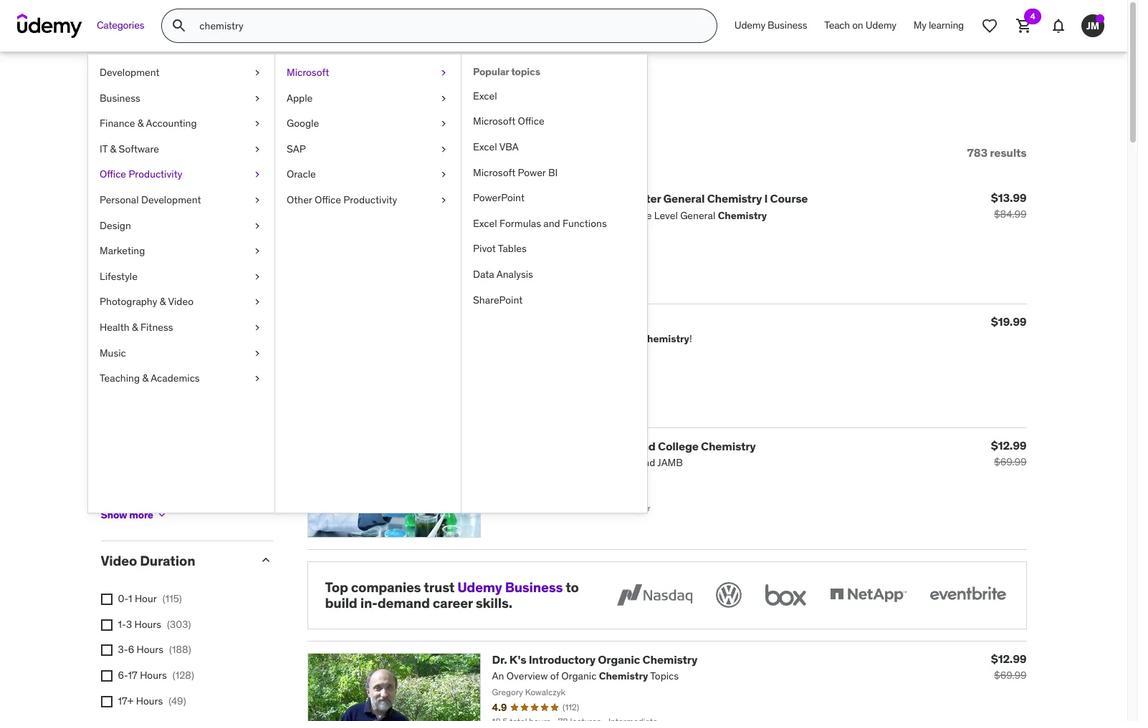Task type: locate. For each thing, give the bounding box(es) containing it.
chemistry right college
[[701, 439, 756, 453]]

1 vertical spatial small image
[[258, 364, 273, 378]]

0 vertical spatial small image
[[110, 146, 124, 160]]

business up finance
[[100, 91, 140, 104]]

up right 3.5
[[196, 295, 207, 308]]

2 vertical spatial microsoft
[[473, 166, 515, 179]]

1 vertical spatial $12.99
[[991, 652, 1027, 667]]

netapp image
[[827, 579, 909, 611]]

xsmall image
[[252, 91, 263, 105], [252, 142, 263, 157], [252, 168, 263, 182], [252, 193, 263, 208], [438, 193, 449, 208], [252, 219, 263, 233], [252, 270, 263, 284], [252, 372, 263, 386], [101, 404, 112, 416], [101, 430, 112, 441], [101, 455, 112, 467], [101, 620, 112, 631], [101, 645, 112, 657], [101, 671, 112, 682]]

& for photography
[[160, 296, 166, 308]]

udemy business link left teach
[[726, 9, 816, 43]]

xsmall image inside "apple" link
[[438, 91, 449, 105]]

3-
[[118, 644, 128, 657]]

and
[[544, 217, 560, 230], [636, 439, 656, 453]]

0 vertical spatial office
[[518, 115, 544, 128]]

business link
[[88, 86, 274, 111]]

0 horizontal spatial udemy
[[457, 579, 502, 596]]

microsoft link
[[275, 60, 461, 86]]

3 excel from the top
[[473, 217, 497, 230]]

video duration button
[[101, 553, 247, 570]]

microsoft office
[[473, 115, 544, 128]]

nasdaq image
[[613, 579, 696, 611]]

xsmall image inside 'health & fitness' link
[[252, 321, 263, 335]]

xsmall image inside business link
[[252, 91, 263, 105]]

0 vertical spatial microsoft
[[287, 66, 329, 79]]

xsmall image inside show more button
[[156, 510, 168, 521]]

xsmall image for finance & accounting
[[252, 117, 263, 131]]

k's left introductory
[[509, 653, 526, 667]]

chemistry right the "organic"
[[643, 653, 697, 667]]

complete up excel formulas and functions link
[[529, 192, 581, 206]]

microsoft up apple
[[287, 66, 329, 79]]

0 vertical spatial and
[[544, 217, 560, 230]]

17
[[128, 669, 137, 682]]

complete
[[529, 192, 581, 206], [514, 439, 566, 453]]

oracle
[[287, 168, 316, 181]]

demand
[[378, 595, 430, 612]]

marketing
[[100, 245, 145, 257]]

2 k's from the top
[[509, 653, 526, 667]]

and inside microsoft element
[[544, 217, 560, 230]]

0 vertical spatial $12.99
[[991, 438, 1027, 453]]

complete right the
[[514, 439, 566, 453]]

results inside 783 results status
[[990, 145, 1027, 160]]

google
[[287, 117, 319, 130]]

design
[[100, 219, 131, 232]]

0 vertical spatial video
[[168, 296, 194, 308]]

office inside microsoft element
[[518, 115, 544, 128]]

excel down "popular"
[[473, 89, 497, 102]]

small image
[[110, 146, 124, 160], [258, 364, 273, 378]]

to
[[566, 579, 579, 596]]

teach
[[824, 19, 850, 32]]

microsoft office link
[[462, 109, 647, 135]]

finance
[[100, 117, 135, 130]]

hour
[[135, 593, 157, 606]]

udemy business link left to
[[457, 579, 563, 596]]

software
[[119, 142, 159, 155]]

k's up the formulas
[[509, 192, 526, 206]]

results up $13.99
[[990, 145, 1027, 160]]

up for 3.0 & up
[[196, 320, 208, 333]]

0 vertical spatial excel
[[473, 89, 497, 102]]

xsmall image for music
[[252, 347, 263, 361]]

0 vertical spatial 783
[[101, 85, 142, 114]]

1 vertical spatial 783
[[967, 145, 988, 160]]

1 $12.99 from the top
[[991, 438, 1027, 453]]

xsmall image inside office productivity link
[[252, 168, 263, 182]]

introductory
[[529, 653, 596, 667]]

783 for 783 results for "chemistry"
[[101, 85, 142, 114]]

1 vertical spatial udemy business link
[[457, 579, 563, 596]]

dr.
[[492, 192, 507, 206], [492, 653, 507, 667]]

chemistry left i
[[707, 192, 762, 206]]

& left 3.5
[[160, 296, 166, 308]]

0 vertical spatial development
[[100, 66, 160, 79]]

xsmall image for photography & video
[[252, 296, 263, 310]]

health & fitness link
[[88, 315, 274, 341]]

2 vertical spatial excel
[[473, 217, 497, 230]]

0 vertical spatial $12.99 $69.99
[[991, 438, 1027, 468]]

1 horizontal spatial 783
[[967, 145, 988, 160]]

productivity down "oracle" link at top left
[[344, 193, 397, 206]]

wishlist image
[[981, 17, 998, 34]]

(188)
[[169, 644, 191, 657]]

2 vertical spatial office
[[315, 193, 341, 206]]

show more
[[101, 509, 153, 522]]

high
[[569, 439, 594, 453]]

0 horizontal spatial business
[[100, 91, 140, 104]]

xsmall image inside the google 'link'
[[438, 117, 449, 131]]

dr. down skills.
[[492, 653, 507, 667]]

1 vertical spatial $12.99 $69.99
[[991, 652, 1027, 682]]

career
[[433, 595, 473, 612]]

udemy business link
[[726, 9, 816, 43], [457, 579, 563, 596]]

1 vertical spatial office
[[100, 168, 126, 181]]

hours right 17 in the left bottom of the page
[[140, 669, 167, 682]]

my learning
[[914, 19, 964, 32]]

17+
[[118, 695, 134, 708]]

show
[[101, 509, 127, 522]]

1 vertical spatial k's
[[509, 653, 526, 667]]

(303)
[[167, 618, 191, 631]]

teaching
[[100, 372, 140, 385]]

and right school
[[636, 439, 656, 453]]

microsoft up excel vba
[[473, 115, 515, 128]]

office up 'personal'
[[100, 168, 126, 181]]

xsmall image inside the microsoft link
[[438, 66, 449, 80]]

& right 3.0
[[188, 320, 194, 333]]

& for it
[[110, 142, 116, 155]]

up for 3.5 & up
[[196, 295, 207, 308]]

pivot tables
[[473, 243, 527, 255]]

excel vba
[[473, 140, 519, 153]]

video up '0-'
[[101, 553, 137, 570]]

excel vba link
[[462, 135, 647, 160]]

2 dr. from the top
[[492, 653, 507, 667]]

more
[[129, 509, 153, 522]]

& right finance
[[137, 117, 144, 130]]

1 horizontal spatial video
[[168, 296, 194, 308]]

1 horizontal spatial udemy business link
[[726, 9, 816, 43]]

volkswagen image
[[713, 579, 744, 611]]

1 vertical spatial $69.99
[[994, 669, 1027, 682]]

0 vertical spatial results
[[147, 85, 221, 114]]

hours right 17+
[[136, 695, 163, 708]]

dr. k's complete first semester general chemistry i course link
[[492, 192, 808, 206]]

1 horizontal spatial small image
[[258, 364, 273, 378]]

2 vertical spatial chemistry
[[643, 653, 697, 667]]

1 horizontal spatial office
[[315, 193, 341, 206]]

&
[[137, 117, 144, 130], [110, 142, 116, 155], [187, 295, 194, 308], [160, 296, 166, 308], [188, 320, 194, 333], [132, 321, 138, 334], [142, 372, 148, 385]]

development down 'categories' dropdown button
[[100, 66, 160, 79]]

productivity up personal development
[[129, 168, 182, 181]]

office right the other
[[315, 193, 341, 206]]

office
[[518, 115, 544, 128], [100, 168, 126, 181], [315, 193, 341, 206]]

excel
[[473, 89, 497, 102], [473, 140, 497, 153], [473, 217, 497, 230]]

shopping cart with 4 items image
[[1016, 17, 1033, 34]]

the complete high school and college chemistry link
[[492, 439, 756, 453]]

udemy business
[[735, 19, 807, 32]]

0 vertical spatial udemy business link
[[726, 9, 816, 43]]

pivot tables link
[[462, 237, 647, 262]]

1 horizontal spatial udemy
[[735, 19, 765, 32]]

0 vertical spatial chemistry
[[707, 192, 762, 206]]

show more button
[[101, 501, 168, 530]]

1 $69.99 from the top
[[994, 455, 1027, 468]]

1 vertical spatial chemistry
[[701, 439, 756, 453]]

1 vertical spatial development
[[141, 193, 201, 206]]

xsmall image for show more
[[156, 510, 168, 521]]

xsmall image inside development link
[[252, 66, 263, 80]]

notifications image
[[1050, 17, 1067, 34]]

1 horizontal spatial business
[[505, 579, 563, 596]]

filter
[[127, 145, 155, 160]]

xsmall image inside other office productivity 'link'
[[438, 193, 449, 208]]

$12.99 $69.99 for dr. k's introductory organic chemistry
[[991, 652, 1027, 682]]

$12.99 for the complete high school and college chemistry
[[991, 438, 1027, 453]]

1 vertical spatial excel
[[473, 140, 497, 153]]

$12.99 $69.99 for the complete high school and college chemistry
[[991, 438, 1027, 468]]

jm
[[1087, 19, 1099, 32]]

1 vertical spatial results
[[990, 145, 1027, 160]]

build
[[325, 595, 357, 612]]

apple link
[[275, 86, 461, 111]]

microsoft element
[[461, 54, 647, 513]]

$84.99
[[994, 208, 1027, 221]]

2 $12.99 from the top
[[991, 652, 1027, 667]]

health & fitness
[[100, 321, 173, 334]]

$12.99
[[991, 438, 1027, 453], [991, 652, 1027, 667]]

k's for complete
[[509, 192, 526, 206]]

xsmall image inside design link
[[252, 219, 263, 233]]

results up accounting
[[147, 85, 221, 114]]

& right health
[[132, 321, 138, 334]]

productivity inside 'link'
[[344, 193, 397, 206]]

xsmall image inside "oracle" link
[[438, 168, 449, 182]]

small image
[[258, 554, 273, 568]]

office inside 'link'
[[315, 193, 341, 206]]

development down office productivity link
[[141, 193, 201, 206]]

data analysis
[[473, 268, 533, 281]]

1 vertical spatial business
[[100, 91, 140, 104]]

xsmall image
[[252, 66, 263, 80], [438, 66, 449, 80], [438, 91, 449, 105], [252, 117, 263, 131], [438, 117, 449, 131], [438, 142, 449, 157], [438, 168, 449, 182], [252, 245, 263, 259], [252, 296, 263, 310], [252, 321, 263, 335], [252, 347, 263, 361], [101, 481, 112, 492], [156, 510, 168, 521], [101, 594, 112, 606], [101, 696, 112, 708]]

1 dr. from the top
[[492, 192, 507, 206]]

tables
[[498, 243, 527, 255]]

popular
[[473, 65, 509, 78]]

chemistry for general
[[707, 192, 762, 206]]

1 vertical spatial microsoft
[[473, 115, 515, 128]]

0 vertical spatial $69.99
[[994, 455, 1027, 468]]

4 link
[[1007, 9, 1041, 43]]

$13.99
[[991, 191, 1027, 205]]

music link
[[88, 341, 274, 366]]

sharepoint
[[473, 294, 523, 306]]

(128)
[[173, 669, 194, 682]]

udemy image
[[17, 14, 82, 38]]

video down lifestyle link
[[168, 296, 194, 308]]

1 vertical spatial and
[[636, 439, 656, 453]]

vba
[[499, 140, 519, 153]]

business left to
[[505, 579, 563, 596]]

jm link
[[1076, 9, 1110, 43]]

excel link
[[462, 84, 647, 109]]

microsoft for microsoft
[[287, 66, 329, 79]]

data analysis link
[[462, 262, 647, 288]]

dr. down microsoft power bi
[[492, 192, 507, 206]]

xsmall image inside music link
[[252, 347, 263, 361]]

2 horizontal spatial business
[[768, 19, 807, 32]]

xsmall image inside marketing link
[[252, 245, 263, 259]]

up
[[196, 295, 207, 308], [196, 320, 208, 333]]

0 horizontal spatial productivity
[[129, 168, 182, 181]]

language
[[101, 363, 163, 380]]

sap link
[[275, 137, 461, 162]]

& right 3.5
[[187, 295, 194, 308]]

2 horizontal spatial office
[[518, 115, 544, 128]]

teach on udemy link
[[816, 9, 905, 43]]

office productivity link
[[88, 162, 274, 188]]

783 inside status
[[967, 145, 988, 160]]

1 horizontal spatial and
[[636, 439, 656, 453]]

1-
[[118, 618, 126, 631]]

1 excel from the top
[[473, 89, 497, 102]]

1 vertical spatial video
[[101, 553, 137, 570]]

0 horizontal spatial 783
[[101, 85, 142, 114]]

xsmall image inside sap link
[[438, 142, 449, 157]]

xsmall image for oracle
[[438, 168, 449, 182]]

chemistry
[[707, 192, 762, 206], [701, 439, 756, 453], [643, 653, 697, 667]]

business left teach
[[768, 19, 807, 32]]

xsmall image inside photography & video link
[[252, 296, 263, 310]]

microsoft for microsoft power bi
[[473, 166, 515, 179]]

0 vertical spatial dr.
[[492, 192, 507, 206]]

functions
[[563, 217, 607, 230]]

hours for 1-3 hours
[[134, 618, 161, 631]]

sap
[[287, 142, 306, 155]]

2 $12.99 $69.99 from the top
[[991, 652, 1027, 682]]

1 horizontal spatial results
[[990, 145, 1027, 160]]

hours right 3
[[134, 618, 161, 631]]

1 $12.99 $69.99 from the top
[[991, 438, 1027, 468]]

0 horizontal spatial and
[[544, 217, 560, 230]]

0 horizontal spatial small image
[[110, 146, 124, 160]]

office up vba
[[518, 115, 544, 128]]

1 vertical spatial dr.
[[492, 653, 507, 667]]

0 horizontal spatial results
[[147, 85, 221, 114]]

1 k's from the top
[[509, 192, 526, 206]]

filter button
[[101, 131, 164, 175]]

& right 'teaching'
[[142, 372, 148, 385]]

up right 3.0
[[196, 320, 208, 333]]

it
[[100, 142, 108, 155]]

excel up pivot
[[473, 217, 497, 230]]

1 horizontal spatial productivity
[[344, 193, 397, 206]]

$12.99 for dr. k's introductory organic chemistry
[[991, 652, 1027, 667]]

small image inside filter button
[[110, 146, 124, 160]]

0 vertical spatial k's
[[509, 192, 526, 206]]

excel left vba
[[473, 140, 497, 153]]

xsmall image for microsoft
[[438, 66, 449, 80]]

hours right '6'
[[137, 644, 163, 657]]

xsmall image inside "finance & accounting" link
[[252, 117, 263, 131]]

and down powerpoint link
[[544, 217, 560, 230]]

0-
[[118, 593, 128, 606]]

0 vertical spatial business
[[768, 19, 807, 32]]

2 $69.99 from the top
[[994, 669, 1027, 682]]

hours
[[134, 618, 161, 631], [137, 644, 163, 657], [140, 669, 167, 682], [136, 695, 163, 708]]

it & software
[[100, 142, 159, 155]]

& right it
[[110, 142, 116, 155]]

to build in-demand career skills.
[[325, 579, 579, 612]]

excel for excel formulas and functions
[[473, 217, 497, 230]]

hours for 6-17 hours
[[140, 669, 167, 682]]

1 vertical spatial up
[[196, 320, 208, 333]]

1 vertical spatial productivity
[[344, 193, 397, 206]]

2 excel from the top
[[473, 140, 497, 153]]

0 vertical spatial up
[[196, 295, 207, 308]]

microsoft down excel vba
[[473, 166, 515, 179]]

microsoft power bi
[[473, 166, 558, 179]]

& for 3.5
[[187, 295, 194, 308]]

results for 783 results for "chemistry"
[[147, 85, 221, 114]]

2 vertical spatial business
[[505, 579, 563, 596]]



Task type: describe. For each thing, give the bounding box(es) containing it.
xsmall image for apple
[[438, 91, 449, 105]]

& for teaching
[[142, 372, 148, 385]]

trust
[[424, 579, 455, 596]]

783 results
[[967, 145, 1027, 160]]

top companies trust udemy business
[[325, 579, 563, 596]]

xsmall image for marketing
[[252, 245, 263, 259]]

fitness
[[140, 321, 173, 334]]

dr. k's introductory organic chemistry link
[[492, 653, 697, 667]]

video duration
[[101, 553, 195, 570]]

(49)
[[169, 695, 186, 708]]

academics
[[151, 372, 200, 385]]

17+ hours (49)
[[118, 695, 186, 708]]

xsmall image for health & fitness
[[252, 321, 263, 335]]

783 results for "chemistry"
[[101, 85, 392, 114]]

box image
[[761, 579, 810, 611]]

3.0
[[171, 320, 185, 333]]

783 for 783 results
[[967, 145, 988, 160]]

3.0 & up
[[171, 320, 208, 333]]

duration
[[140, 553, 195, 570]]

office for other office productivity
[[315, 193, 341, 206]]

excel for excel
[[473, 89, 497, 102]]

analysis
[[496, 268, 533, 281]]

& for finance
[[137, 117, 144, 130]]

results for 783 results
[[990, 145, 1027, 160]]

topics
[[511, 65, 540, 78]]

microsoft for microsoft office
[[473, 115, 515, 128]]

excel formulas and functions
[[473, 217, 607, 230]]

other office productivity
[[287, 193, 397, 206]]

the
[[492, 439, 512, 453]]

"chemistry"
[[261, 85, 392, 114]]

for
[[226, 85, 256, 114]]

eventbrite image
[[926, 579, 1009, 611]]

my
[[914, 19, 927, 32]]

sharepoint link
[[462, 288, 647, 313]]

photography
[[100, 296, 157, 308]]

xsmall image inside lifestyle link
[[252, 270, 263, 284]]

0-1 hour (115)
[[118, 593, 182, 606]]

you have alerts image
[[1096, 14, 1104, 23]]

xsmall image inside personal development link
[[252, 193, 263, 208]]

first
[[583, 192, 607, 206]]

teaching & academics
[[100, 372, 200, 385]]

teach on udemy
[[824, 19, 896, 32]]

popular topics
[[473, 65, 540, 78]]

school
[[596, 439, 633, 453]]

organic
[[598, 653, 640, 667]]

1 vertical spatial complete
[[514, 439, 566, 453]]

learning
[[929, 19, 964, 32]]

office for microsoft office
[[518, 115, 544, 128]]

xsmall image for development
[[252, 66, 263, 80]]

6-17 hours (128)
[[118, 669, 194, 682]]

categories
[[97, 19, 144, 32]]

1-3 hours (303)
[[118, 618, 191, 631]]

development link
[[88, 60, 274, 86]]

xsmall image for sap
[[438, 142, 449, 157]]

skills.
[[476, 595, 512, 612]]

health
[[100, 321, 129, 334]]

6-
[[118, 669, 128, 682]]

personal
[[100, 193, 139, 206]]

in-
[[360, 595, 378, 612]]

xsmall image for google
[[438, 117, 449, 131]]

& for 3.0
[[188, 320, 194, 333]]

oracle link
[[275, 162, 461, 188]]

4
[[1030, 11, 1035, 22]]

6
[[128, 644, 134, 657]]

lifestyle link
[[88, 264, 274, 290]]

submit search image
[[171, 17, 188, 34]]

personal development
[[100, 193, 201, 206]]

ratings
[[101, 204, 150, 221]]

783 results status
[[967, 145, 1027, 160]]

dr. k's introductory organic chemistry
[[492, 653, 697, 667]]

semester
[[610, 192, 661, 206]]

general
[[663, 192, 705, 206]]

$69.99 for the complete high school and college chemistry
[[994, 455, 1027, 468]]

photography & video
[[100, 296, 194, 308]]

3
[[126, 618, 132, 631]]

dr. for dr. k's complete first semester general chemistry i course
[[492, 192, 507, 206]]

Search for anything text field
[[197, 14, 699, 38]]

college
[[658, 439, 699, 453]]

0 horizontal spatial video
[[101, 553, 137, 570]]

k's for introductory
[[509, 653, 526, 667]]

excel formulas and functions link
[[462, 211, 647, 237]]

powerpoint link
[[462, 186, 647, 211]]

apple
[[287, 91, 313, 104]]

(115)
[[163, 593, 182, 606]]

0 vertical spatial productivity
[[129, 168, 182, 181]]

0 horizontal spatial office
[[100, 168, 126, 181]]

powerpoint
[[473, 191, 525, 204]]

hours for 3-6 hours
[[137, 644, 163, 657]]

chemistry for college
[[701, 439, 756, 453]]

dr. for dr. k's introductory organic chemistry
[[492, 653, 507, 667]]

on
[[852, 19, 863, 32]]

teaching & academics link
[[88, 366, 274, 392]]

$19.99
[[991, 315, 1027, 329]]

data
[[473, 268, 494, 281]]

0 horizontal spatial udemy business link
[[457, 579, 563, 596]]

dr. k's complete first semester general chemistry i course
[[492, 192, 808, 206]]

pivot
[[473, 243, 496, 255]]

2 horizontal spatial udemy
[[866, 19, 896, 32]]

& for health
[[132, 321, 138, 334]]

$69.99 for dr. k's introductory organic chemistry
[[994, 669, 1027, 682]]

0 vertical spatial complete
[[529, 192, 581, 206]]

xsmall image inside "teaching & academics" link
[[252, 372, 263, 386]]

personal development link
[[88, 188, 274, 213]]

português
[[118, 505, 164, 518]]

xsmall image inside it & software link
[[252, 142, 263, 157]]

language button
[[101, 363, 247, 380]]

excel for excel vba
[[473, 140, 497, 153]]

1
[[128, 593, 132, 606]]

lifestyle
[[100, 270, 138, 283]]

other office productivity link
[[275, 188, 461, 213]]



Task type: vqa. For each thing, say whether or not it's contained in the screenshot.
self- on the left bottom
no



